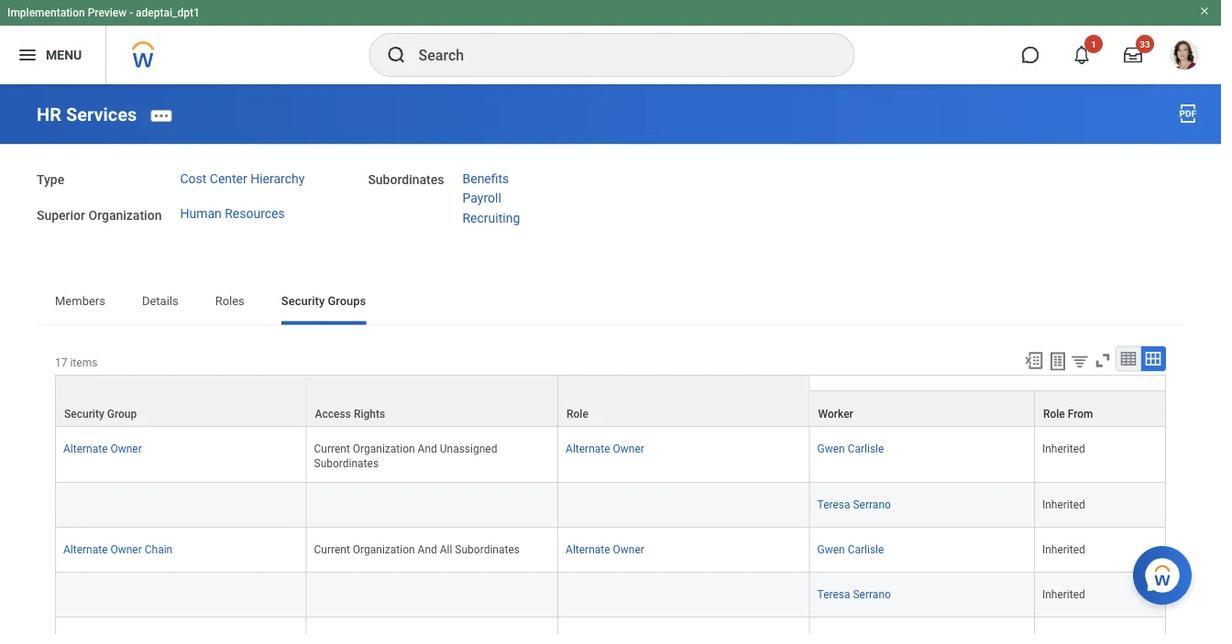 Task type: vqa. For each thing, say whether or not it's contained in the screenshot.
the rightmost CUSTOMER SERVICE ASSOCIATE
no



Task type: describe. For each thing, give the bounding box(es) containing it.
2 teresa serrano link from the top
[[817, 585, 891, 601]]

security group
[[64, 408, 137, 421]]

cost center hierarchy link
[[180, 171, 305, 186]]

preview
[[88, 6, 127, 19]]

menu button
[[0, 26, 106, 84]]

owner for alternate owner "link" associated with current organization and all subordinates
[[613, 544, 644, 556]]

owner for alternate owner "link" associated with current organization and unassigned subordinates
[[613, 443, 644, 455]]

type
[[37, 173, 64, 188]]

menu banner
[[0, 0, 1221, 84]]

alternate owner link for current organization and unassigned subordinates
[[566, 439, 644, 455]]

superior organization
[[37, 208, 162, 223]]

-
[[129, 6, 133, 19]]

justify image
[[17, 44, 39, 66]]

table image
[[1119, 350, 1138, 368]]

4 row from the top
[[55, 483, 1166, 528]]

alternate owner link for current organization and all subordinates
[[566, 540, 644, 556]]

benefits
[[462, 171, 509, 186]]

serrano for 2nd the teresa serrano link from the top
[[853, 588, 891, 601]]

teresa serrano for 2nd the teresa serrano link from the top
[[817, 588, 891, 601]]

gwen for current organization and unassigned subordinates
[[817, 443, 845, 455]]

export to worksheets image
[[1047, 351, 1069, 373]]

gwen carlisle link for current organization and unassigned subordinates
[[817, 439, 884, 455]]

row containing security group
[[55, 375, 1166, 427]]

33
[[1140, 39, 1150, 50]]

human resources link
[[180, 206, 285, 222]]

tab list inside hr services main content
[[37, 281, 1184, 325]]

role button
[[558, 376, 809, 426]]

2 teresa from the top
[[817, 588, 850, 601]]

alternate owner chain link
[[63, 540, 173, 556]]

organization for current organization and all subordinates
[[353, 544, 415, 556]]

from
[[1068, 408, 1093, 421]]

carlisle for current organization and unassigned subordinates
[[848, 443, 884, 455]]

subordinates for current organization and unassigned subordinates
[[314, 457, 379, 470]]

worker
[[818, 408, 853, 421]]

human resources
[[180, 206, 285, 222]]

superior
[[37, 208, 85, 223]]

current for current organization and unassigned subordinates
[[314, 443, 350, 455]]

center
[[210, 171, 247, 186]]

security for security groups
[[281, 294, 325, 308]]

row containing alternate owner
[[55, 427, 1166, 483]]

human
[[180, 206, 222, 222]]

alternate for alternate owner "link" associated with current organization and all subordinates
[[566, 544, 610, 556]]

1
[[1091, 39, 1096, 50]]

Search Workday  search field
[[418, 35, 816, 75]]

security for security group
[[64, 408, 104, 421]]

alternate owner for current organization and all subordinates
[[566, 544, 644, 556]]

subordinates for current organization and all subordinates
[[455, 544, 520, 556]]

hierarchy
[[250, 171, 305, 186]]

gwen carlisle for current organization and unassigned subordinates
[[817, 443, 884, 455]]

inherited for 2nd the teresa serrano link from the top
[[1042, 588, 1085, 601]]

alternate for alternate owner "link" associated with current organization and unassigned subordinates
[[566, 443, 610, 455]]

access
[[315, 408, 351, 421]]

hr services link
[[37, 104, 137, 125]]

recruiting
[[462, 210, 520, 225]]

role from
[[1043, 408, 1093, 421]]

inherited for gwen carlisle link for current organization and unassigned subordinates
[[1042, 443, 1085, 455]]

worker button
[[810, 391, 1034, 426]]

serrano for first the teresa serrano link from the top
[[853, 499, 891, 511]]

1 teresa serrano link from the top
[[817, 495, 891, 511]]

hr
[[37, 104, 61, 125]]

search image
[[385, 44, 407, 66]]

gwen carlisle link for current organization and all subordinates
[[817, 540, 884, 556]]

hr services main content
[[0, 84, 1221, 634]]

17 items
[[55, 356, 97, 369]]

members
[[55, 294, 105, 308]]



Task type: locate. For each thing, give the bounding box(es) containing it.
payroll link
[[462, 191, 501, 206]]

1 horizontal spatial security
[[281, 294, 325, 308]]

current for current organization and all subordinates
[[314, 544, 350, 556]]

1 vertical spatial and
[[418, 544, 437, 556]]

subordinates right all
[[455, 544, 520, 556]]

chain
[[145, 544, 173, 556]]

1 carlisle from the top
[[848, 443, 884, 455]]

0 vertical spatial teresa serrano
[[817, 499, 891, 511]]

notifications large image
[[1073, 46, 1091, 64]]

alternate for alternate owner chain link
[[63, 544, 108, 556]]

1 vertical spatial teresa serrano link
[[817, 585, 891, 601]]

2 and from the top
[[418, 544, 437, 556]]

access rights
[[315, 408, 385, 421]]

1 vertical spatial gwen carlisle link
[[817, 540, 884, 556]]

security inside popup button
[[64, 408, 104, 421]]

1 serrano from the top
[[853, 499, 891, 511]]

toolbar inside hr services main content
[[1016, 346, 1166, 375]]

teresa serrano link
[[817, 495, 891, 511], [817, 585, 891, 601]]

gwen
[[817, 443, 845, 455], [817, 544, 845, 556]]

0 vertical spatial serrano
[[853, 499, 891, 511]]

recruiting link
[[462, 210, 520, 225]]

1 teresa from the top
[[817, 499, 850, 511]]

2 current from the top
[[314, 544, 350, 556]]

1 vertical spatial gwen carlisle
[[817, 544, 884, 556]]

2 vertical spatial subordinates
[[455, 544, 520, 556]]

1 vertical spatial current
[[314, 544, 350, 556]]

0 horizontal spatial security
[[64, 408, 104, 421]]

serrano
[[853, 499, 891, 511], [853, 588, 891, 601]]

2 gwen carlisle link from the top
[[817, 540, 884, 556]]

cost center hierarchy
[[180, 171, 305, 186]]

role for role from
[[1043, 408, 1065, 421]]

7 row from the top
[[55, 618, 1166, 634]]

details
[[142, 294, 178, 308]]

1 vertical spatial gwen
[[817, 544, 845, 556]]

0 vertical spatial subordinates
[[368, 173, 444, 188]]

notifications element
[[1179, 37, 1194, 51]]

gwen for current organization and all subordinates
[[817, 544, 845, 556]]

row
[[55, 375, 1166, 427], [55, 390, 1166, 427], [55, 427, 1166, 483], [55, 483, 1166, 528], [55, 528, 1166, 573], [55, 573, 1166, 618], [55, 618, 1166, 634]]

alternate owner for current organization and unassigned subordinates
[[566, 443, 644, 455]]

0 vertical spatial gwen carlisle
[[817, 443, 884, 455]]

alternate
[[63, 443, 108, 455], [566, 443, 610, 455], [63, 544, 108, 556], [566, 544, 610, 556]]

1 and from the top
[[418, 443, 437, 455]]

1 row from the top
[[55, 375, 1166, 427]]

expand table image
[[1144, 350, 1162, 368]]

2 carlisle from the top
[[848, 544, 884, 556]]

security left group
[[64, 408, 104, 421]]

1 vertical spatial serrano
[[853, 588, 891, 601]]

subordinates down access rights
[[314, 457, 379, 470]]

benefits link
[[462, 171, 509, 186]]

2 inherited from the top
[[1042, 499, 1085, 511]]

0 vertical spatial organization
[[88, 208, 162, 223]]

security group button
[[56, 376, 306, 426]]

and for unassigned
[[418, 443, 437, 455]]

3 inherited from the top
[[1042, 544, 1085, 556]]

2 teresa serrano from the top
[[817, 588, 891, 601]]

inherited
[[1042, 443, 1085, 455], [1042, 499, 1085, 511], [1042, 544, 1085, 556], [1042, 588, 1085, 601]]

1 button
[[1062, 35, 1103, 75]]

2 vertical spatial organization
[[353, 544, 415, 556]]

1 vertical spatial subordinates
[[314, 457, 379, 470]]

inbox large image
[[1124, 46, 1142, 64]]

organization
[[88, 208, 162, 223], [353, 443, 415, 455], [353, 544, 415, 556]]

security
[[281, 294, 325, 308], [64, 408, 104, 421]]

subordinates left benefits
[[368, 173, 444, 188]]

1 vertical spatial security
[[64, 408, 104, 421]]

current organization and unassigned subordinates
[[314, 443, 500, 470]]

and for all
[[418, 544, 437, 556]]

1 vertical spatial teresa
[[817, 588, 850, 601]]

1 horizontal spatial role
[[1043, 408, 1065, 421]]

2 row from the top
[[55, 390, 1166, 427]]

resources
[[225, 206, 285, 222]]

security inside tab list
[[281, 294, 325, 308]]

0 vertical spatial teresa serrano link
[[817, 495, 891, 511]]

0 vertical spatial current
[[314, 443, 350, 455]]

groups
[[328, 294, 366, 308]]

all
[[440, 544, 452, 556]]

organization right superior at top left
[[88, 208, 162, 223]]

implementation preview -   adeptai_dpt1
[[7, 6, 200, 19]]

tab list
[[37, 281, 1184, 325]]

3 row from the top
[[55, 427, 1166, 483]]

1 teresa serrano from the top
[[817, 499, 891, 511]]

security groups
[[281, 294, 366, 308]]

organization left all
[[353, 544, 415, 556]]

1 vertical spatial teresa serrano
[[817, 588, 891, 601]]

alternate owner link
[[63, 439, 142, 455], [566, 439, 644, 455], [566, 540, 644, 556]]

role for role
[[567, 408, 588, 421]]

0 vertical spatial gwen
[[817, 443, 845, 455]]

row containing worker
[[55, 390, 1166, 427]]

organization down rights in the bottom of the page
[[353, 443, 415, 455]]

hr services
[[37, 104, 137, 125]]

tab list containing members
[[37, 281, 1184, 325]]

subordinates
[[368, 173, 444, 188], [314, 457, 379, 470], [455, 544, 520, 556]]

current inside current organization and unassigned subordinates
[[314, 443, 350, 455]]

rights
[[354, 408, 385, 421]]

carlisle
[[848, 443, 884, 455], [848, 544, 884, 556]]

5 row from the top
[[55, 528, 1166, 573]]

row containing alternate owner chain
[[55, 528, 1166, 573]]

and left unassigned
[[418, 443, 437, 455]]

carlisle for current organization and all subordinates
[[848, 544, 884, 556]]

0 horizontal spatial role
[[567, 408, 588, 421]]

0 vertical spatial teresa
[[817, 499, 850, 511]]

0 vertical spatial and
[[418, 443, 437, 455]]

close environment banner image
[[1199, 6, 1210, 17]]

gwen carlisle
[[817, 443, 884, 455], [817, 544, 884, 556]]

roles
[[215, 294, 245, 308]]

owner
[[110, 443, 142, 455], [613, 443, 644, 455], [110, 544, 142, 556], [613, 544, 644, 556]]

1 vertical spatial carlisle
[[848, 544, 884, 556]]

security left groups
[[281, 294, 325, 308]]

alternate owner chain
[[63, 544, 173, 556]]

teresa serrano for first the teresa serrano link from the top
[[817, 499, 891, 511]]

1 current from the top
[[314, 443, 350, 455]]

1 vertical spatial organization
[[353, 443, 415, 455]]

and inside current organization and unassigned subordinates
[[418, 443, 437, 455]]

fullscreen image
[[1093, 351, 1113, 371]]

33 button
[[1113, 35, 1154, 75]]

cost
[[180, 171, 207, 186]]

unassigned
[[440, 443, 497, 455]]

owner for alternate owner chain link
[[110, 544, 142, 556]]

1 role from the left
[[567, 408, 588, 421]]

1 gwen from the top
[[817, 443, 845, 455]]

services
[[66, 104, 137, 125]]

subordinates inside current organization and unassigned subordinates
[[314, 457, 379, 470]]

and left all
[[418, 544, 437, 556]]

profile logan mcneil image
[[1170, 40, 1199, 73]]

current
[[314, 443, 350, 455], [314, 544, 350, 556]]

1 inherited from the top
[[1042, 443, 1085, 455]]

4 inherited from the top
[[1042, 588, 1085, 601]]

items
[[70, 356, 97, 369]]

2 serrano from the top
[[853, 588, 891, 601]]

organization for superior organization
[[88, 208, 162, 223]]

0 vertical spatial carlisle
[[848, 443, 884, 455]]

access rights button
[[307, 376, 557, 426]]

2 role from the left
[[1043, 408, 1065, 421]]

group
[[107, 408, 137, 421]]

cell
[[55, 483, 307, 528], [307, 483, 558, 528], [558, 483, 810, 528], [55, 573, 307, 618], [307, 573, 558, 618], [558, 573, 810, 618], [55, 618, 307, 634], [307, 618, 558, 634], [558, 618, 810, 634], [810, 618, 1035, 634], [1035, 618, 1166, 634]]

teresa serrano
[[817, 499, 891, 511], [817, 588, 891, 601]]

1 gwen carlisle from the top
[[817, 443, 884, 455]]

adeptai_dpt1
[[136, 6, 200, 19]]

1 gwen carlisle link from the top
[[817, 439, 884, 455]]

toolbar
[[1016, 346, 1166, 375]]

current organization and all subordinates
[[314, 544, 520, 556]]

2 gwen carlisle from the top
[[817, 544, 884, 556]]

17
[[55, 356, 67, 369]]

menu
[[46, 47, 82, 62]]

role
[[567, 408, 588, 421], [1043, 408, 1065, 421]]

implementation
[[7, 6, 85, 19]]

organization for current organization and unassigned subordinates
[[353, 443, 415, 455]]

2 gwen from the top
[[817, 544, 845, 556]]

teresa
[[817, 499, 850, 511], [817, 588, 850, 601]]

payroll
[[462, 191, 501, 206]]

0 vertical spatial security
[[281, 294, 325, 308]]

alternate owner
[[63, 443, 142, 455], [566, 443, 644, 455], [566, 544, 644, 556]]

6 row from the top
[[55, 573, 1166, 618]]

0 vertical spatial gwen carlisle link
[[817, 439, 884, 455]]

select to filter grid data image
[[1070, 352, 1090, 371]]

and
[[418, 443, 437, 455], [418, 544, 437, 556]]

inherited for gwen carlisle link corresponding to current organization and all subordinates
[[1042, 544, 1085, 556]]

gwen carlisle link
[[817, 439, 884, 455], [817, 540, 884, 556]]

inherited for first the teresa serrano link from the top
[[1042, 499, 1085, 511]]

export to excel image
[[1024, 351, 1044, 371]]

organization inside current organization and unassigned subordinates
[[353, 443, 415, 455]]

gwen carlisle for current organization and all subordinates
[[817, 544, 884, 556]]

items selected list
[[462, 171, 551, 225]]

role from button
[[1035, 391, 1165, 426]]

view printable version (pdf) image
[[1177, 103, 1199, 125]]



